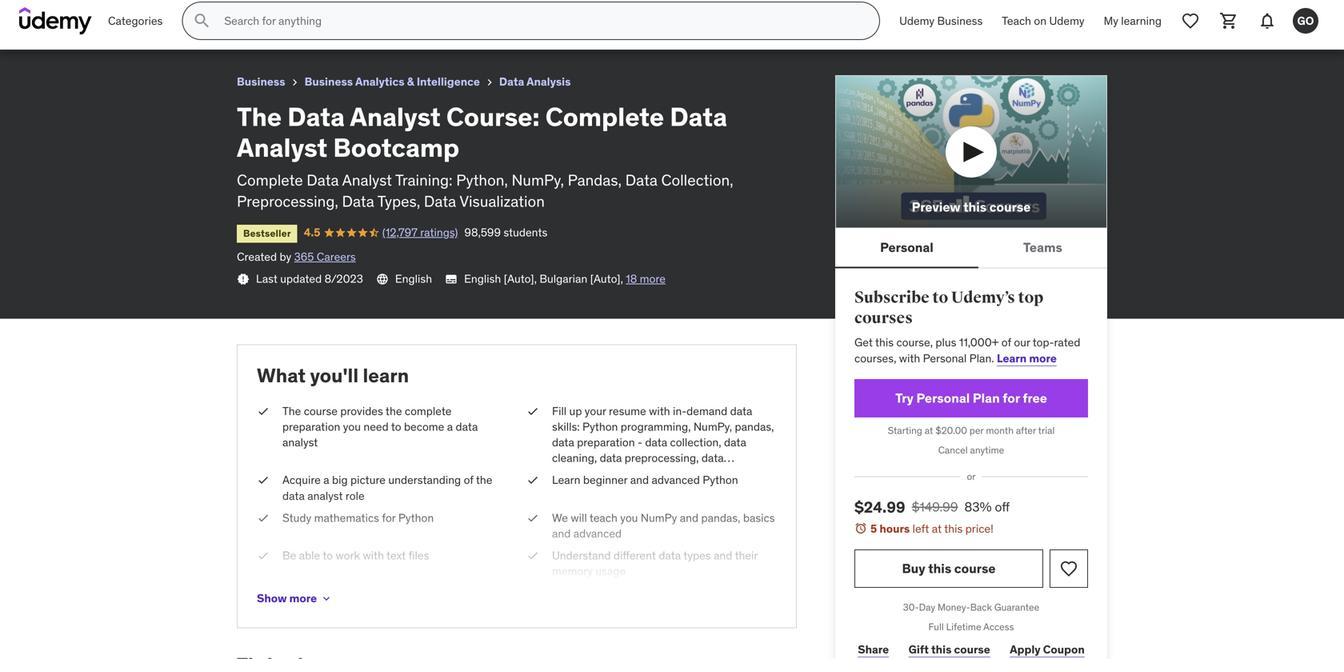 Task type: describe. For each thing, give the bounding box(es) containing it.
plus
[[936, 335, 956, 350]]

data analysis
[[499, 75, 571, 89]]

demand
[[687, 404, 727, 418]]

0 vertical spatial bestseller
[[19, 30, 67, 42]]

and inside understand different data types and their memory usage
[[714, 549, 732, 563]]

english for english [auto], bulgarian [auto] , 18 more
[[464, 272, 501, 286]]

careers
[[317, 250, 356, 264]]

subscribe to udemy's top courses
[[854, 288, 1043, 328]]

get
[[854, 335, 873, 350]]

we will teach you numpy and pandas, basics and advanced
[[552, 511, 775, 541]]

role
[[346, 489, 365, 503]]

0 vertical spatial 4.5
[[80, 28, 96, 42]]

plan.
[[969, 351, 994, 365]]

a inside the course provides the complete preparation you need to become a data analyst
[[447, 420, 453, 434]]

you inside the course provides the complete preparation you need to become a data analyst
[[343, 420, 361, 434]]

the course provides the complete preparation you need to become a data analyst
[[282, 404, 478, 450]]

complete for the data analyst course: complete data analyst bootcamp
[[167, 7, 226, 23]]

be able to work with text files
[[282, 549, 429, 563]]

more for learn more
[[1029, 351, 1057, 365]]

learn for learn more
[[997, 351, 1027, 365]]

memory
[[552, 564, 593, 579]]

full
[[928, 621, 944, 633]]

2 vertical spatial complete
[[237, 170, 303, 189]]

go link
[[1286, 2, 1325, 40]]

shopping cart with 0 items image
[[1219, 11, 1238, 31]]

need
[[364, 420, 389, 434]]

collection,
[[661, 170, 733, 189]]

notifications image
[[1258, 11, 1277, 31]]

top
[[1018, 288, 1043, 308]]

business link
[[237, 72, 285, 92]]

starting
[[888, 424, 922, 437]]

preparation inside the course provides the complete preparation you need to become a data analyst
[[282, 420, 340, 434]]

courses,
[[854, 351, 896, 365]]

teams button
[[978, 228, 1107, 267]]

data inside understand different data types and their memory usage
[[659, 549, 681, 563]]

and down we on the bottom left of the page
[[552, 526, 571, 541]]

pandas, inside we will teach you numpy and pandas, basics and advanced
[[701, 511, 740, 525]]

text
[[386, 549, 406, 563]]

business analytics & intelligence
[[304, 75, 480, 89]]

subscribe
[[854, 288, 929, 308]]

0 horizontal spatial students
[[236, 28, 280, 42]]

understand different data types and their memory usage
[[552, 549, 758, 579]]

[auto]
[[590, 272, 620, 286]]

xsmall image for fill up your resume with in-demand data skills: python programming, numpy, pandas, data preparation - data collection, data cleaning, data preprocessing, data visualization; data analysis, data analytics
[[526, 404, 539, 419]]

analytics
[[714, 467, 758, 481]]

course for gift this course
[[954, 643, 990, 657]]

you'll
[[310, 364, 359, 388]]

8/2023
[[324, 272, 363, 286]]

gift
[[909, 643, 929, 657]]

created by 365 careers
[[237, 250, 356, 264]]

course language image
[[376, 273, 389, 286]]

course: for the data analyst course: complete data analyst bootcamp complete data analyst training: python, numpy, pandas, data collection, preprocessing, data types, data visualization
[[446, 101, 540, 133]]

with for be able to work with text files
[[363, 549, 384, 563]]

top-
[[1033, 335, 1054, 350]]

pandas,
[[568, 170, 622, 189]]

$149.99
[[912, 499, 958, 515]]

xsmall image for acquire a big picture understanding of the data analyst role
[[257, 473, 270, 488]]

created
[[237, 250, 277, 264]]

0 vertical spatial ratings)
[[153, 28, 191, 42]]

teach on udemy link
[[992, 2, 1094, 40]]

what
[[257, 364, 306, 388]]

0 vertical spatial 98,599
[[197, 28, 234, 42]]

,
[[620, 272, 623, 286]]

share
[[858, 643, 889, 657]]

last updated 8/2023
[[256, 272, 363, 286]]

left
[[913, 521, 929, 536]]

preview
[[912, 199, 960, 215]]

after
[[1016, 424, 1036, 437]]

learn beginner and advanced python
[[552, 473, 738, 487]]

month
[[986, 424, 1014, 437]]

5 hours left at this price!
[[870, 521, 993, 536]]

$20.00
[[935, 424, 967, 437]]

we
[[552, 511, 568, 525]]

with inside get this course, plus 11,000+ of our top-rated courses, with personal plan.
[[899, 351, 920, 365]]

teach
[[1002, 14, 1031, 28]]

2 horizontal spatial business
[[937, 14, 983, 28]]

xsmall image for learn beginner and advanced python
[[526, 473, 539, 488]]

different
[[614, 549, 656, 563]]

1 horizontal spatial ratings)
[[420, 225, 458, 240]]

18
[[626, 272, 637, 286]]

try personal plan for free link
[[854, 379, 1088, 418]]

xsmall image for last updated 8/2023
[[237, 273, 250, 286]]

business analytics & intelligence link
[[304, 72, 480, 92]]

this for preview
[[963, 199, 987, 215]]

starting at $20.00 per month after trial cancel anytime
[[888, 424, 1055, 457]]

5
[[870, 521, 877, 536]]

my
[[1104, 14, 1118, 28]]

get this course, plus 11,000+ of our top-rated courses, with personal plan.
[[854, 335, 1080, 365]]

11,000+
[[959, 335, 999, 350]]

visualization;
[[552, 467, 616, 481]]

1 horizontal spatial bestseller
[[243, 227, 291, 240]]

0 vertical spatial more
[[640, 272, 666, 286]]

up
[[569, 404, 582, 418]]

lifetime
[[946, 621, 981, 633]]

of for the
[[464, 473, 473, 487]]

83%
[[964, 499, 992, 515]]

of for our
[[1001, 335, 1011, 350]]

trial
[[1038, 424, 1055, 437]]

fill up your resume with in-demand data skills: python programming, numpy, pandas, data preparation - data collection, data cleaning, data preprocessing, data visualization; data analysis, data analytics
[[552, 404, 774, 481]]

complete for the data analyst course: complete data analyst bootcamp complete data analyst training: python, numpy, pandas, data collection, preprocessing, data types, data visualization
[[545, 101, 664, 133]]

analyst inside acquire a big picture understanding of the data analyst role
[[307, 489, 343, 503]]

per
[[970, 424, 984, 437]]

business for business analytics & intelligence
[[304, 75, 353, 89]]

1 vertical spatial 98,599
[[464, 225, 501, 240]]

0 vertical spatial 98,599 students
[[197, 28, 280, 42]]

apply coupon button
[[1006, 634, 1088, 659]]

bootcamp for the data analyst course: complete data analyst bootcamp
[[309, 7, 372, 23]]

udemy image
[[19, 7, 92, 35]]

the for the course provides the complete preparation you need to become a data analyst
[[282, 404, 301, 418]]

python inside fill up your resume with in-demand data skills: python programming, numpy, pandas, data preparation - data collection, data cleaning, data preprocessing, data visualization; data analysis, data analytics
[[582, 420, 618, 434]]

rated
[[1054, 335, 1080, 350]]

preview this course button
[[835, 75, 1107, 228]]

30-
[[903, 601, 919, 614]]

this left price!
[[944, 521, 963, 536]]

xsmall image inside show more button
[[320, 592, 333, 605]]

1 horizontal spatial (12,797 ratings)
[[382, 225, 458, 240]]

your
[[585, 404, 606, 418]]

and down preprocessing,
[[630, 473, 649, 487]]

teach
[[589, 511, 618, 525]]

study
[[282, 511, 311, 525]]

1 vertical spatial 4.5
[[304, 225, 320, 240]]

types
[[683, 549, 711, 563]]

1 horizontal spatial students
[[504, 225, 547, 240]]

access
[[983, 621, 1014, 633]]

mathematics
[[314, 511, 379, 525]]

learn more
[[997, 351, 1057, 365]]

teams
[[1023, 239, 1062, 255]]

the inside acquire a big picture understanding of the data analyst role
[[476, 473, 492, 487]]

price!
[[965, 521, 993, 536]]

usage
[[596, 564, 626, 579]]

1 vertical spatial (12,797
[[382, 225, 418, 240]]

0 vertical spatial wishlist image
[[1181, 11, 1200, 31]]

course inside the course provides the complete preparation you need to become a data analyst
[[304, 404, 338, 418]]

0 horizontal spatial wishlist image
[[1059, 559, 1078, 578]]

2 vertical spatial personal
[[916, 390, 970, 406]]

this for get
[[875, 335, 894, 350]]

course for preview this course
[[989, 199, 1031, 215]]

0 vertical spatial for
[[1003, 390, 1020, 406]]

1 udemy from the left
[[899, 14, 935, 28]]

work
[[336, 549, 360, 563]]

udemy business link
[[890, 2, 992, 40]]

try personal plan for free
[[895, 390, 1047, 406]]

$24.99 $149.99 83% off
[[854, 497, 1010, 517]]

closed captions image
[[445, 273, 458, 285]]



Task type: locate. For each thing, give the bounding box(es) containing it.
(12,797
[[115, 28, 150, 42], [382, 225, 418, 240]]

1 horizontal spatial complete
[[237, 170, 303, 189]]

0 vertical spatial advanced
[[652, 473, 700, 487]]

the
[[13, 7, 35, 23], [237, 101, 282, 133], [282, 404, 301, 418]]

acquire
[[282, 473, 321, 487]]

1 english from the left
[[395, 272, 432, 286]]

1 horizontal spatial of
[[1001, 335, 1011, 350]]

1 horizontal spatial business
[[304, 75, 353, 89]]

plan
[[973, 390, 1000, 406]]

98,599 down "the data analyst course: complete data analyst bootcamp" on the left top
[[197, 28, 234, 42]]

0 horizontal spatial 4.5
[[80, 28, 96, 42]]

1 horizontal spatial numpy,
[[693, 420, 732, 434]]

numpy, down demand in the bottom of the page
[[693, 420, 732, 434]]

the right understanding
[[476, 473, 492, 487]]

0 horizontal spatial ratings)
[[153, 28, 191, 42]]

buy this course button
[[854, 550, 1043, 588]]

0 horizontal spatial course:
[[118, 7, 164, 23]]

1 vertical spatial at
[[932, 521, 942, 536]]

1 horizontal spatial the
[[476, 473, 492, 487]]

students
[[236, 28, 280, 42], [504, 225, 547, 240]]

and left their
[[714, 549, 732, 563]]

big
[[332, 473, 348, 487]]

the inside the data analyst course: complete data analyst bootcamp complete data analyst training: python, numpy, pandas, data collection, preprocessing, data types, data visualization
[[237, 101, 282, 133]]

2 udemy from the left
[[1049, 14, 1085, 28]]

4.5
[[80, 28, 96, 42], [304, 225, 320, 240]]

0 horizontal spatial the
[[13, 7, 35, 23]]

course: inside the data analyst course: complete data analyst bootcamp complete data analyst training: python, numpy, pandas, data collection, preprocessing, data types, data visualization
[[446, 101, 540, 133]]

course down lifetime at the bottom of page
[[954, 643, 990, 657]]

numpy,
[[512, 170, 564, 189], [693, 420, 732, 434]]

preparation
[[282, 420, 340, 434], [577, 435, 635, 450]]

analysis,
[[644, 467, 686, 481]]

0 horizontal spatial numpy,
[[512, 170, 564, 189]]

of right understanding
[[464, 473, 473, 487]]

to right able
[[323, 549, 333, 563]]

more inside button
[[289, 591, 317, 606]]

course for buy this course
[[954, 560, 996, 577]]

data
[[730, 404, 752, 418], [456, 420, 478, 434], [552, 435, 574, 450], [645, 435, 667, 450], [724, 435, 746, 450], [600, 451, 622, 465], [701, 451, 724, 465], [619, 467, 641, 481], [689, 467, 711, 481], [282, 489, 305, 503], [659, 549, 681, 563]]

1 vertical spatial students
[[504, 225, 547, 240]]

1 horizontal spatial a
[[447, 420, 453, 434]]

0 vertical spatial personal
[[880, 239, 934, 255]]

you inside we will teach you numpy and pandas, basics and advanced
[[620, 511, 638, 525]]

and right numpy at the bottom
[[680, 511, 699, 525]]

advanced
[[652, 473, 700, 487], [573, 526, 622, 541]]

of inside get this course, plus 11,000+ of our top-rated courses, with personal plan.
[[1001, 335, 1011, 350]]

for left free
[[1003, 390, 1020, 406]]

xsmall image right business "link"
[[288, 76, 301, 89]]

xsmall image down what
[[257, 404, 270, 419]]

course down what you'll learn
[[304, 404, 338, 418]]

xsmall image left 'fill'
[[526, 404, 539, 419]]

course: for the data analyst course: complete data analyst bootcamp
[[118, 7, 164, 23]]

xsmall image left acquire
[[257, 473, 270, 488]]

course inside 'link'
[[954, 643, 990, 657]]

preparation inside fill up your resume with in-demand data skills: python programming, numpy, pandas, data preparation - data collection, data cleaning, data preprocessing, data visualization; data analysis, data analytics
[[577, 435, 635, 450]]

course: down data analysis link
[[446, 101, 540, 133]]

english [auto], bulgarian [auto] , 18 more
[[464, 272, 666, 286]]

day
[[919, 601, 935, 614]]

training:
[[395, 170, 453, 189]]

98,599 students down visualization
[[464, 225, 547, 240]]

the data analyst course: complete data analyst bootcamp complete data analyst training: python, numpy, pandas, data collection, preprocessing, data types, data visualization
[[237, 101, 733, 211]]

with left text
[[363, 549, 384, 563]]

advanced down preprocessing,
[[652, 473, 700, 487]]

data inside the course provides the complete preparation you need to become a data analyst
[[456, 420, 478, 434]]

at inside starting at $20.00 per month after trial cancel anytime
[[925, 424, 933, 437]]

xsmall image left visualization;
[[526, 473, 539, 488]]

1 horizontal spatial with
[[649, 404, 670, 418]]

learn more link
[[997, 351, 1057, 365]]

1 vertical spatial python
[[703, 473, 738, 487]]

try
[[895, 390, 914, 406]]

98,599 down visualization
[[464, 225, 501, 240]]

1 vertical spatial of
[[464, 473, 473, 487]]

this right buy
[[928, 560, 951, 577]]

intelligence
[[417, 75, 480, 89]]

picture
[[350, 473, 386, 487]]

learn down cleaning,
[[552, 473, 580, 487]]

buy this course
[[902, 560, 996, 577]]

2 horizontal spatial complete
[[545, 101, 664, 133]]

preparation down your
[[577, 435, 635, 450]]

understanding
[[388, 473, 461, 487]]

english for english
[[395, 272, 432, 286]]

(12,797 down types,
[[382, 225, 418, 240]]

the inside the course provides the complete preparation you need to become a data analyst
[[282, 404, 301, 418]]

xsmall image
[[483, 76, 496, 89], [257, 404, 270, 419], [257, 473, 270, 488], [526, 473, 539, 488], [257, 510, 270, 526], [526, 510, 539, 526]]

0 horizontal spatial udemy
[[899, 14, 935, 28]]

1 vertical spatial 98,599 students
[[464, 225, 547, 240]]

alarm image
[[854, 522, 867, 535]]

1 horizontal spatial 98,599 students
[[464, 225, 547, 240]]

xsmall image left last
[[237, 273, 250, 286]]

show
[[257, 591, 287, 606]]

analytics
[[355, 75, 404, 89]]

pandas,
[[735, 420, 774, 434], [701, 511, 740, 525]]

xsmall image right the 'show more' at the left
[[320, 592, 333, 605]]

1 vertical spatial the
[[476, 473, 492, 487]]

4.5 left 'categories' dropdown button on the top of page
[[80, 28, 96, 42]]

0 vertical spatial with
[[899, 351, 920, 365]]

with inside fill up your resume with in-demand data skills: python programming, numpy, pandas, data preparation - data collection, data cleaning, data preprocessing, data visualization; data analysis, data analytics
[[649, 404, 670, 418]]

complete right the categories at the top
[[167, 7, 226, 23]]

numpy, inside the data analyst course: complete data analyst bootcamp complete data analyst training: python, numpy, pandas, data collection, preprocessing, data types, data visualization
[[512, 170, 564, 189]]

xsmall image left we on the bottom left of the page
[[526, 510, 539, 526]]

analyst up acquire
[[282, 435, 318, 450]]

at right left
[[932, 521, 942, 536]]

1 vertical spatial bootcamp
[[333, 132, 459, 164]]

2 vertical spatial to
[[323, 549, 333, 563]]

back
[[970, 601, 992, 614]]

tab list containing personal
[[835, 228, 1107, 268]]

apply
[[1010, 643, 1041, 657]]

0 vertical spatial at
[[925, 424, 933, 437]]

xsmall image for we will teach you numpy and pandas, basics and advanced
[[526, 510, 539, 526]]

this right preview
[[963, 199, 987, 215]]

this inside 'link'
[[931, 643, 952, 657]]

0 horizontal spatial to
[[323, 549, 333, 563]]

1 vertical spatial a
[[323, 473, 329, 487]]

1 vertical spatial advanced
[[573, 526, 622, 541]]

the for the data analyst course: complete data analyst bootcamp
[[13, 7, 35, 23]]

2 horizontal spatial more
[[1029, 351, 1057, 365]]

0 vertical spatial (12,797 ratings)
[[115, 28, 191, 42]]

the up need
[[386, 404, 402, 418]]

1 vertical spatial ratings)
[[420, 225, 458, 240]]

english right closed captions icon
[[464, 272, 501, 286]]

of inside acquire a big picture understanding of the data analyst role
[[464, 473, 473, 487]]

analyst inside the course provides the complete preparation you need to become a data analyst
[[282, 435, 318, 450]]

1 horizontal spatial 4.5
[[304, 225, 320, 240]]

1 horizontal spatial (12,797
[[382, 225, 418, 240]]

understand
[[552, 549, 611, 563]]

this right gift
[[931, 643, 952, 657]]

advanced inside we will teach you numpy and pandas, basics and advanced
[[573, 526, 622, 541]]

ratings) down "the data analyst course: complete data analyst bootcamp" on the left top
[[153, 28, 191, 42]]

1 vertical spatial numpy,
[[693, 420, 732, 434]]

0 vertical spatial students
[[236, 28, 280, 42]]

numpy
[[641, 511, 677, 525]]

gift this course
[[909, 643, 990, 657]]

with for fill up your resume with in-demand data skills: python programming, numpy, pandas, data preparation - data collection, data cleaning, data preprocessing, data visualization; data analysis, data analytics
[[649, 404, 670, 418]]

acquire a big picture understanding of the data analyst role
[[282, 473, 492, 503]]

python up files
[[398, 511, 434, 525]]

1 vertical spatial with
[[649, 404, 670, 418]]

0 horizontal spatial for
[[382, 511, 396, 525]]

0 horizontal spatial preparation
[[282, 420, 340, 434]]

complete up pandas,
[[545, 101, 664, 133]]

python down your
[[582, 420, 618, 434]]

bootcamp up training:
[[333, 132, 459, 164]]

bootcamp up analytics
[[309, 7, 372, 23]]

complete up preprocessing,
[[237, 170, 303, 189]]

this inside get this course, plus 11,000+ of our top-rated courses, with personal plan.
[[875, 335, 894, 350]]

personal button
[[835, 228, 978, 267]]

xsmall image for understand different data types and their memory usage
[[526, 548, 539, 564]]

1 vertical spatial more
[[1029, 351, 1057, 365]]

0 horizontal spatial bestseller
[[19, 30, 67, 42]]

1 vertical spatial for
[[382, 511, 396, 525]]

0 horizontal spatial advanced
[[573, 526, 622, 541]]

4.5 up "365"
[[304, 225, 320, 240]]

able
[[299, 549, 320, 563]]

xsmall image for the course provides the complete preparation you need to become a data analyst
[[257, 404, 270, 419]]

0 horizontal spatial complete
[[167, 7, 226, 23]]

business for business "link"
[[237, 75, 285, 89]]

anytime
[[970, 444, 1004, 457]]

become
[[404, 420, 444, 434]]

1 horizontal spatial advanced
[[652, 473, 700, 487]]

-
[[638, 435, 642, 450]]

xsmall image left understand at the left bottom of page
[[526, 548, 539, 564]]

teach on udemy
[[1002, 14, 1085, 28]]

(12,797 ratings) down "the data analyst course: complete data analyst bootcamp" on the left top
[[115, 28, 191, 42]]

1 vertical spatial (12,797 ratings)
[[382, 225, 458, 240]]

provides
[[340, 404, 383, 418]]

0 vertical spatial you
[[343, 420, 361, 434]]

course up teams
[[989, 199, 1031, 215]]

(12,797 down "the data analyst course: complete data analyst bootcamp" on the left top
[[115, 28, 150, 42]]

at left $20.00
[[925, 424, 933, 437]]

98,599 students down "the data analyst course: complete data analyst bootcamp" on the left top
[[197, 28, 280, 42]]

0 vertical spatial preparation
[[282, 420, 340, 434]]

2 vertical spatial python
[[398, 511, 434, 525]]

ratings) up closed captions icon
[[420, 225, 458, 240]]

the for the data analyst course: complete data analyst bootcamp complete data analyst training: python, numpy, pandas, data collection, preprocessing, data types, data visualization
[[237, 101, 282, 133]]

programming,
[[621, 420, 691, 434]]

fill
[[552, 404, 567, 418]]

(12,797 ratings) down types,
[[382, 225, 458, 240]]

a
[[447, 420, 453, 434], [323, 473, 329, 487]]

bootcamp inside the data analyst course: complete data analyst bootcamp complete data analyst training: python, numpy, pandas, data collection, preprocessing, data types, data visualization
[[333, 132, 459, 164]]

pandas, left basics
[[701, 511, 740, 525]]

preparation down provides
[[282, 420, 340, 434]]

the inside the course provides the complete preparation you need to become a data analyst
[[386, 404, 402, 418]]

0 vertical spatial analyst
[[282, 435, 318, 450]]

1 vertical spatial analyst
[[307, 489, 343, 503]]

apply coupon
[[1010, 643, 1085, 657]]

learn
[[997, 351, 1027, 365], [552, 473, 580, 487]]

to inside the course provides the complete preparation you need to become a data analyst
[[391, 420, 401, 434]]

pandas, up the analytics
[[735, 420, 774, 434]]

0 horizontal spatial more
[[289, 591, 317, 606]]

0 vertical spatial numpy,
[[512, 170, 564, 189]]

0 vertical spatial of
[[1001, 335, 1011, 350]]

0 vertical spatial the
[[386, 404, 402, 418]]

preview this course
[[912, 199, 1031, 215]]

learn for learn beginner and advanced python
[[552, 473, 580, 487]]

personal down preview
[[880, 239, 934, 255]]

with up programming,
[[649, 404, 670, 418]]

analysis
[[526, 75, 571, 89]]

numpy, up visualization
[[512, 170, 564, 189]]

more down top- on the bottom
[[1029, 351, 1057, 365]]

data inside data analysis link
[[499, 75, 524, 89]]

0 horizontal spatial english
[[395, 272, 432, 286]]

1 horizontal spatial more
[[640, 272, 666, 286]]

$24.99
[[854, 497, 905, 517]]

2 horizontal spatial to
[[932, 288, 948, 308]]

python down collection,
[[703, 473, 738, 487]]

1 vertical spatial bestseller
[[243, 227, 291, 240]]

study mathematics for python
[[282, 511, 434, 525]]

more right 18 at top left
[[640, 272, 666, 286]]

0 horizontal spatial business
[[237, 75, 285, 89]]

of
[[1001, 335, 1011, 350], [464, 473, 473, 487]]

this for buy
[[928, 560, 951, 577]]

1 horizontal spatial udemy
[[1049, 14, 1085, 28]]

more
[[640, 272, 666, 286], [1029, 351, 1057, 365], [289, 591, 317, 606]]

2 horizontal spatial the
[[282, 404, 301, 418]]

gift this course link
[[905, 634, 994, 659]]

(12,797 ratings)
[[115, 28, 191, 42], [382, 225, 458, 240]]

personal inside get this course, plus 11,000+ of our top-rated courses, with personal plan.
[[923, 351, 967, 365]]

a left big
[[323, 473, 329, 487]]

what you'll learn
[[257, 364, 409, 388]]

1 vertical spatial to
[[391, 420, 401, 434]]

go
[[1297, 13, 1314, 28]]

xsmall image for be able to work with text files
[[257, 548, 270, 564]]

this up courses,
[[875, 335, 894, 350]]

of left our
[[1001, 335, 1011, 350]]

personal inside button
[[880, 239, 934, 255]]

complete
[[405, 404, 452, 418]]

0 vertical spatial python
[[582, 420, 618, 434]]

365 careers link
[[294, 250, 356, 264]]

course up the back
[[954, 560, 996, 577]]

1 horizontal spatial you
[[620, 511, 638, 525]]

the data analyst course: complete data analyst bootcamp
[[13, 7, 372, 23]]

data inside acquire a big picture understanding of the data analyst role
[[282, 489, 305, 503]]

analyst down big
[[307, 489, 343, 503]]

python
[[582, 420, 618, 434], [703, 473, 738, 487], [398, 511, 434, 525]]

learn down our
[[997, 351, 1027, 365]]

numpy, inside fill up your resume with in-demand data skills: python programming, numpy, pandas, data preparation - data collection, data cleaning, data preprocessing, data visualization; data analysis, data analytics
[[693, 420, 732, 434]]

with down course,
[[899, 351, 920, 365]]

0 horizontal spatial (12,797 ratings)
[[115, 28, 191, 42]]

you down provides
[[343, 420, 361, 434]]

english right course language 'image'
[[395, 272, 432, 286]]

to left udemy's
[[932, 288, 948, 308]]

1 horizontal spatial preparation
[[577, 435, 635, 450]]

students up business "link"
[[236, 28, 280, 42]]

submit search image
[[192, 11, 211, 31]]

1 horizontal spatial for
[[1003, 390, 1020, 406]]

Search for anything text field
[[221, 7, 860, 35]]

wishlist image
[[1181, 11, 1200, 31], [1059, 559, 1078, 578]]

a right become
[[447, 420, 453, 434]]

analyst
[[282, 435, 318, 450], [307, 489, 343, 503]]

more for show more
[[289, 591, 317, 606]]

2 english from the left
[[464, 272, 501, 286]]

to inside subscribe to udemy's top courses
[[932, 288, 948, 308]]

1 horizontal spatial 98,599
[[464, 225, 501, 240]]

0 horizontal spatial python
[[398, 511, 434, 525]]

0 horizontal spatial (12,797
[[115, 28, 150, 42]]

udemy business
[[899, 14, 983, 28]]

hours
[[880, 521, 910, 536]]

1 vertical spatial pandas,
[[701, 511, 740, 525]]

analyst
[[69, 7, 115, 23], [261, 7, 306, 23], [350, 101, 441, 133], [237, 132, 327, 164], [342, 170, 392, 189]]

personal
[[880, 239, 934, 255], [923, 351, 967, 365], [916, 390, 970, 406]]

in-
[[673, 404, 687, 418]]

more right show
[[289, 591, 317, 606]]

bootcamp for the data analyst course: complete data analyst bootcamp complete data analyst training: python, numpy, pandas, data collection, preprocessing, data types, data visualization
[[333, 132, 459, 164]]

1 vertical spatial the
[[237, 101, 282, 133]]

1 vertical spatial wishlist image
[[1059, 559, 1078, 578]]

xsmall image left study
[[257, 510, 270, 526]]

0 horizontal spatial a
[[323, 473, 329, 487]]

0 vertical spatial (12,797
[[115, 28, 150, 42]]

beginner
[[583, 473, 627, 487]]

pandas, inside fill up your resume with in-demand data skills: python programming, numpy, pandas, data preparation - data collection, data cleaning, data preprocessing, data visualization; data analysis, data analytics
[[735, 420, 774, 434]]

show more button
[[257, 583, 333, 615]]

tab list
[[835, 228, 1107, 268]]

you right teach
[[620, 511, 638, 525]]

xsmall image right intelligence
[[483, 76, 496, 89]]

0 horizontal spatial the
[[386, 404, 402, 418]]

1 horizontal spatial english
[[464, 272, 501, 286]]

365
[[294, 250, 314, 264]]

xsmall image
[[288, 76, 301, 89], [237, 273, 250, 286], [526, 404, 539, 419], [257, 548, 270, 564], [526, 548, 539, 564], [320, 592, 333, 605]]

2 vertical spatial the
[[282, 404, 301, 418]]

students down visualization
[[504, 225, 547, 240]]

xsmall image for study mathematics for python
[[257, 510, 270, 526]]

my learning link
[[1094, 2, 1171, 40]]

1 vertical spatial complete
[[545, 101, 664, 133]]

this for gift
[[931, 643, 952, 657]]

xsmall image left "be"
[[257, 548, 270, 564]]

personal down 'plus'
[[923, 351, 967, 365]]

personal up $20.00
[[916, 390, 970, 406]]

course: left submit search image
[[118, 7, 164, 23]]

for down acquire a big picture understanding of the data analyst role
[[382, 511, 396, 525]]

0 vertical spatial to
[[932, 288, 948, 308]]

advanced down teach
[[573, 526, 622, 541]]

a inside acquire a big picture understanding of the data analyst role
[[323, 473, 329, 487]]

2 vertical spatial more
[[289, 591, 317, 606]]

by
[[280, 250, 291, 264]]

0 horizontal spatial of
[[464, 473, 473, 487]]

guarantee
[[994, 601, 1039, 614]]

to right need
[[391, 420, 401, 434]]

2 horizontal spatial python
[[703, 473, 738, 487]]



Task type: vqa. For each thing, say whether or not it's contained in the screenshot.
bottommost The
yes



